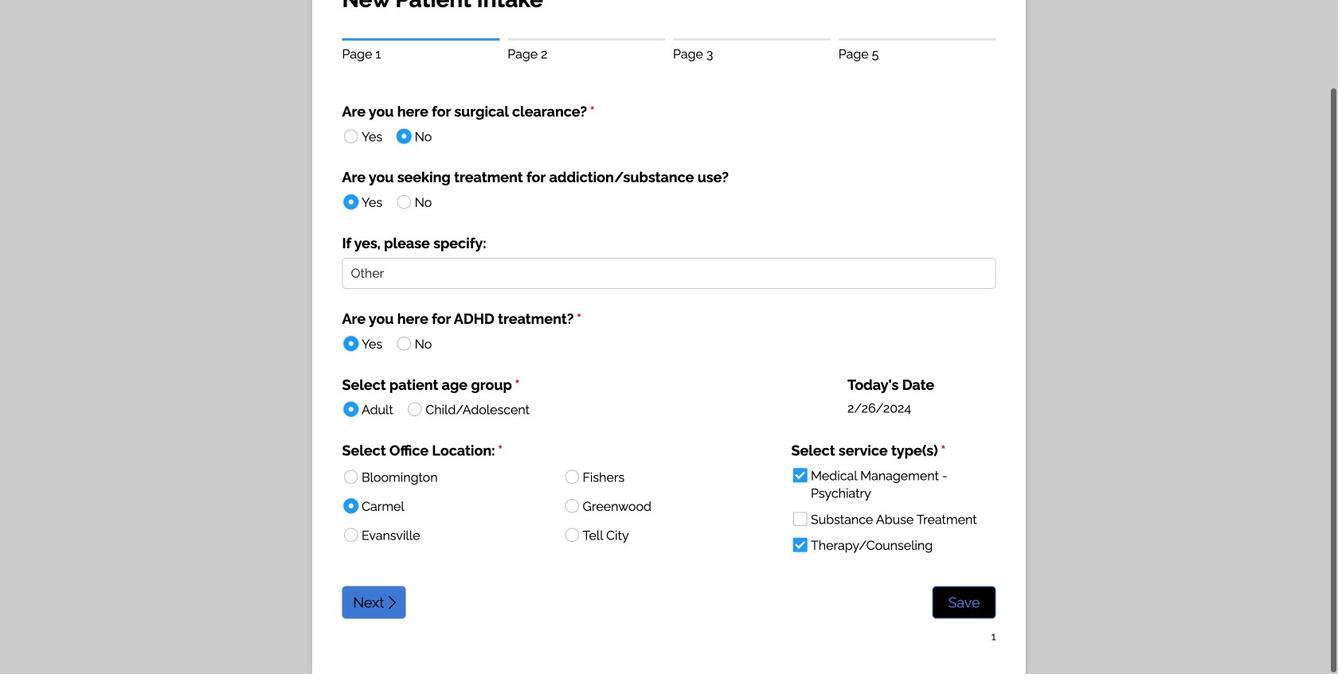 Task type: locate. For each thing, give the bounding box(es) containing it.
None radio
[[337, 121, 395, 150], [390, 121, 432, 150], [337, 187, 395, 216], [337, 329, 395, 358], [337, 395, 406, 424], [401, 395, 530, 424], [558, 462, 772, 492], [558, 491, 772, 521], [337, 121, 395, 150], [390, 121, 432, 150], [337, 187, 395, 216], [337, 329, 395, 358], [337, 395, 406, 424], [401, 395, 530, 424], [558, 462, 772, 492], [558, 491, 772, 521]]

None text field
[[342, 258, 996, 289]]

None radio
[[390, 187, 432, 216], [390, 329, 432, 358], [337, 462, 551, 492], [337, 491, 551, 521], [337, 521, 551, 550], [558, 521, 772, 550], [390, 187, 432, 216], [390, 329, 432, 358], [337, 462, 551, 492], [337, 491, 551, 521], [337, 521, 551, 550], [558, 521, 772, 550]]



Task type: vqa. For each thing, say whether or not it's contained in the screenshot.
FIRST text box
no



Task type: describe. For each thing, give the bounding box(es) containing it.
checkbox-group element
[[787, 461, 996, 562]]



